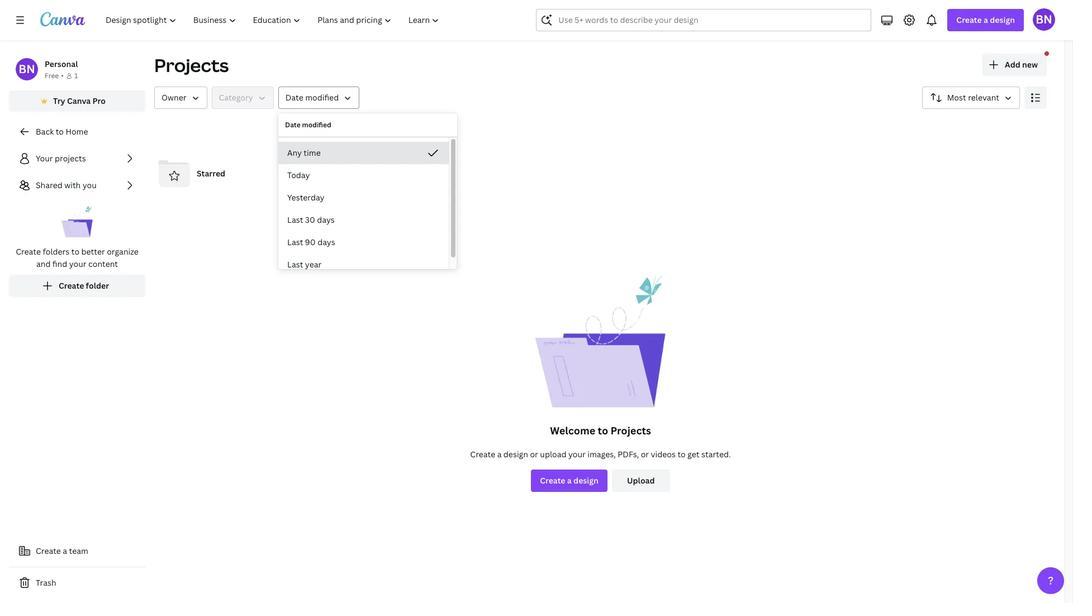 Task type: locate. For each thing, give the bounding box(es) containing it.
1 vertical spatial your
[[568, 449, 586, 460]]

0 horizontal spatial design
[[504, 449, 528, 460]]

and
[[36, 259, 51, 269]]

ben nelson image up new
[[1033, 8, 1055, 31]]

create a design button
[[531, 470, 608, 492]]

any time
[[287, 148, 321, 158]]

0 horizontal spatial ben nelson image
[[16, 58, 38, 80]]

canva
[[67, 96, 91, 106]]

design left upload
[[504, 449, 528, 460]]

2 vertical spatial design
[[574, 476, 599, 486]]

2 date from the top
[[285, 120, 301, 130]]

back
[[36, 126, 54, 137]]

list
[[9, 148, 145, 297]]

design inside dropdown button
[[990, 15, 1015, 25]]

2 last from the top
[[287, 237, 303, 248]]

upload
[[540, 449, 567, 460]]

design down create a design or upload your images, pdfs, or videos to get started.
[[574, 476, 599, 486]]

1 horizontal spatial create a design
[[957, 15, 1015, 25]]

most relevant
[[947, 92, 999, 103]]

design inside button
[[574, 476, 599, 486]]

get
[[688, 449, 700, 460]]

projects
[[154, 53, 229, 77], [611, 424, 651, 438]]

modified
[[305, 92, 339, 103], [302, 120, 331, 130]]

1 vertical spatial modified
[[302, 120, 331, 130]]

back to home
[[36, 126, 88, 137]]

1 horizontal spatial or
[[641, 449, 649, 460]]

last year option
[[278, 254, 449, 276]]

last 30 days option
[[278, 209, 449, 231]]

content
[[88, 259, 118, 269]]

or left upload
[[530, 449, 538, 460]]

create a design button
[[948, 9, 1024, 31]]

create
[[957, 15, 982, 25], [16, 247, 41, 257], [59, 281, 84, 291], [470, 449, 495, 460], [540, 476, 565, 486], [36, 546, 61, 557]]

last inside option
[[287, 215, 303, 225]]

0 vertical spatial modified
[[305, 92, 339, 103]]

ben nelson image
[[1033, 8, 1055, 31], [16, 58, 38, 80]]

last inside button
[[287, 237, 303, 248]]

1 vertical spatial date modified
[[285, 120, 331, 130]]

0 horizontal spatial or
[[530, 449, 538, 460]]

your
[[69, 259, 86, 269], [568, 449, 586, 460]]

1 horizontal spatial projects
[[611, 424, 651, 438]]

2 or from the left
[[641, 449, 649, 460]]

0 horizontal spatial create a design
[[540, 476, 599, 486]]

create a design for create a design dropdown button
[[957, 15, 1015, 25]]

0 horizontal spatial your
[[69, 259, 86, 269]]

a inside create a design button
[[567, 476, 572, 486]]

a up add new dropdown button
[[984, 15, 988, 25]]

year
[[305, 259, 322, 270]]

design for create a design button
[[574, 476, 599, 486]]

to up images,
[[598, 424, 608, 438]]

shared
[[36, 180, 62, 191]]

a
[[984, 15, 988, 25], [497, 449, 502, 460], [567, 476, 572, 486], [63, 546, 67, 557]]

days right 90
[[318, 237, 335, 248]]

1 date modified from the top
[[285, 92, 339, 103]]

2 vertical spatial last
[[287, 259, 303, 270]]

0 vertical spatial date modified
[[285, 92, 339, 103]]

projects up owner 'button' in the top left of the page
[[154, 53, 229, 77]]

yesterday
[[287, 192, 325, 203]]

30
[[305, 215, 315, 225]]

days for last 30 days
[[317, 215, 335, 225]]

days inside button
[[318, 237, 335, 248]]

0 vertical spatial days
[[317, 215, 335, 225]]

starred
[[197, 168, 225, 179]]

date up any
[[285, 120, 301, 130]]

1 horizontal spatial design
[[574, 476, 599, 486]]

2 horizontal spatial design
[[990, 15, 1015, 25]]

date right category button
[[285, 92, 303, 103]]

a inside create a design dropdown button
[[984, 15, 988, 25]]

with
[[64, 180, 81, 191]]

your
[[36, 153, 53, 164]]

1 last from the top
[[287, 215, 303, 225]]

create a design
[[957, 15, 1015, 25], [540, 476, 599, 486]]

design left bn dropdown button
[[990, 15, 1015, 25]]

2 date modified from the top
[[285, 120, 331, 130]]

modified inside button
[[305, 92, 339, 103]]

shared with you link
[[9, 174, 145, 197]]

None search field
[[536, 9, 872, 31]]

1 vertical spatial date
[[285, 120, 301, 130]]

days inside button
[[317, 215, 335, 225]]

0 vertical spatial ben nelson image
[[1033, 8, 1055, 31]]

last
[[287, 215, 303, 225], [287, 237, 303, 248], [287, 259, 303, 270]]

any time option
[[278, 142, 449, 164]]

date
[[285, 92, 303, 103], [285, 120, 301, 130]]

0 vertical spatial create a design
[[957, 15, 1015, 25]]

last left 90
[[287, 237, 303, 248]]

1 vertical spatial days
[[318, 237, 335, 248]]

0 vertical spatial your
[[69, 259, 86, 269]]

0 vertical spatial date
[[285, 92, 303, 103]]

days for last 90 days
[[318, 237, 335, 248]]

3 last from the top
[[287, 259, 303, 270]]

category
[[219, 92, 253, 103]]

last year button
[[278, 254, 449, 276]]

create a team button
[[9, 541, 145, 563]]

a left team
[[63, 546, 67, 557]]

last left year at top
[[287, 259, 303, 270]]

to right 'back'
[[56, 126, 64, 137]]

1 vertical spatial last
[[287, 237, 303, 248]]

last left 30
[[287, 215, 303, 225]]

date modified
[[285, 92, 339, 103], [285, 120, 331, 130]]

1 horizontal spatial your
[[568, 449, 586, 460]]

0 vertical spatial last
[[287, 215, 303, 225]]

or
[[530, 449, 538, 460], [641, 449, 649, 460]]

design
[[990, 15, 1015, 25], [504, 449, 528, 460], [574, 476, 599, 486]]

1 vertical spatial ben nelson image
[[16, 58, 38, 80]]

your projects
[[36, 153, 86, 164]]

create folders to better organize and find your content
[[16, 247, 139, 269]]

time
[[304, 148, 321, 158]]

1 horizontal spatial ben nelson image
[[1033, 8, 1055, 31]]

any time button
[[278, 142, 449, 164]]

projects up pdfs,
[[611, 424, 651, 438]]

trash
[[36, 578, 56, 589]]

shared with you
[[36, 180, 97, 191]]

0 horizontal spatial projects
[[154, 53, 229, 77]]

1 vertical spatial projects
[[611, 424, 651, 438]]

last 90 days
[[287, 237, 335, 248]]

to left better
[[71, 247, 79, 257]]

try
[[53, 96, 65, 106]]

folder
[[86, 281, 109, 291]]

create a design up add
[[957, 15, 1015, 25]]

last inside 'option'
[[287, 259, 303, 270]]

0 vertical spatial projects
[[154, 53, 229, 77]]

or right pdfs,
[[641, 449, 649, 460]]

create a design inside button
[[540, 476, 599, 486]]

better
[[81, 247, 105, 257]]

a down create a design or upload your images, pdfs, or videos to get started.
[[567, 476, 572, 486]]

list box
[[278, 142, 449, 276]]

add new button
[[983, 54, 1047, 76]]

to
[[56, 126, 64, 137], [71, 247, 79, 257], [598, 424, 608, 438], [678, 449, 686, 460]]

a left upload
[[497, 449, 502, 460]]

1 vertical spatial design
[[504, 449, 528, 460]]

create a design down upload
[[540, 476, 599, 486]]

last for last year
[[287, 259, 303, 270]]

upload
[[627, 476, 655, 486]]

0 vertical spatial design
[[990, 15, 1015, 25]]

days right 30
[[317, 215, 335, 225]]

days
[[317, 215, 335, 225], [318, 237, 335, 248]]

create a design inside dropdown button
[[957, 15, 1015, 25]]

last for last 90 days
[[287, 237, 303, 248]]

1 vertical spatial create a design
[[540, 476, 599, 486]]

organize
[[107, 247, 139, 257]]

ben nelson image left "free"
[[16, 58, 38, 80]]

pdfs,
[[618, 449, 639, 460]]

owner
[[162, 92, 186, 103]]

your right find
[[69, 259, 86, 269]]

1 date from the top
[[285, 92, 303, 103]]

your right upload
[[568, 449, 586, 460]]

•
[[61, 71, 64, 80]]

free •
[[45, 71, 64, 80]]

last for last 30 days
[[287, 215, 303, 225]]

your inside create folders to better organize and find your content
[[69, 259, 86, 269]]

create inside dropdown button
[[957, 15, 982, 25]]

create folder button
[[9, 275, 145, 297]]

last 90 days option
[[278, 231, 449, 254]]



Task type: vqa. For each thing, say whether or not it's contained in the screenshot.
FLYER
no



Task type: describe. For each thing, give the bounding box(es) containing it.
relevant
[[968, 92, 999, 103]]

last year
[[287, 259, 322, 270]]

ben nelson image for ben nelson element
[[16, 58, 38, 80]]

today button
[[278, 164, 449, 187]]

1 or from the left
[[530, 449, 538, 460]]

videos
[[651, 449, 676, 460]]

today option
[[278, 164, 449, 187]]

welcome to projects
[[550, 424, 651, 438]]

ben nelson image for ben nelson icon
[[1033, 8, 1055, 31]]

create a design or upload your images, pdfs, or videos to get started.
[[470, 449, 731, 460]]

new
[[1022, 59, 1038, 70]]

last 30 days button
[[278, 209, 449, 231]]

home
[[66, 126, 88, 137]]

projects
[[55, 153, 86, 164]]

add
[[1005, 59, 1021, 70]]

free
[[45, 71, 59, 80]]

upload button
[[612, 470, 670, 492]]

create inside create folders to better organize and find your content
[[16, 247, 41, 257]]

last 90 days button
[[278, 231, 449, 254]]

list containing your projects
[[9, 148, 145, 297]]

to inside create folders to better organize and find your content
[[71, 247, 79, 257]]

welcome
[[550, 424, 596, 438]]

images,
[[588, 449, 616, 460]]

Category button
[[212, 87, 274, 109]]

1
[[74, 71, 78, 80]]

list box containing any time
[[278, 142, 449, 276]]

Owner button
[[154, 87, 207, 109]]

personal
[[45, 59, 78, 69]]

back to home link
[[9, 121, 145, 143]]

Search search field
[[559, 10, 849, 31]]

pro
[[93, 96, 106, 106]]

today
[[287, 170, 310, 181]]

ben nelson element
[[16, 58, 38, 80]]

design for create a design dropdown button
[[990, 15, 1015, 25]]

uploads link
[[305, 154, 446, 194]]

create folder
[[59, 281, 109, 291]]

try canva pro
[[53, 96, 106, 106]]

team
[[69, 546, 88, 557]]

to left get
[[678, 449, 686, 460]]

most
[[947, 92, 966, 103]]

trash link
[[9, 572, 145, 595]]

date inside button
[[285, 92, 303, 103]]

create a design for create a design button
[[540, 476, 599, 486]]

yesterday button
[[278, 187, 449, 209]]

date modified inside button
[[285, 92, 339, 103]]

a inside "create a team" button
[[63, 546, 67, 557]]

any
[[287, 148, 302, 158]]

your projects link
[[9, 148, 145, 170]]

try canva pro button
[[9, 91, 145, 112]]

find
[[52, 259, 67, 269]]

Sort by button
[[922, 87, 1020, 109]]

started.
[[701, 449, 731, 460]]

uploads
[[347, 168, 379, 179]]

add new
[[1005, 59, 1038, 70]]

folders
[[43, 247, 69, 257]]

you
[[83, 180, 97, 191]]

ben nelson image
[[1033, 8, 1055, 31]]

top level navigation element
[[98, 9, 449, 31]]

yesterday option
[[278, 187, 449, 209]]

90
[[305, 237, 316, 248]]

starred link
[[154, 154, 296, 194]]

Date modified button
[[278, 87, 360, 109]]

bn button
[[1033, 8, 1055, 31]]

create a team
[[36, 546, 88, 557]]

last 30 days
[[287, 215, 335, 225]]



